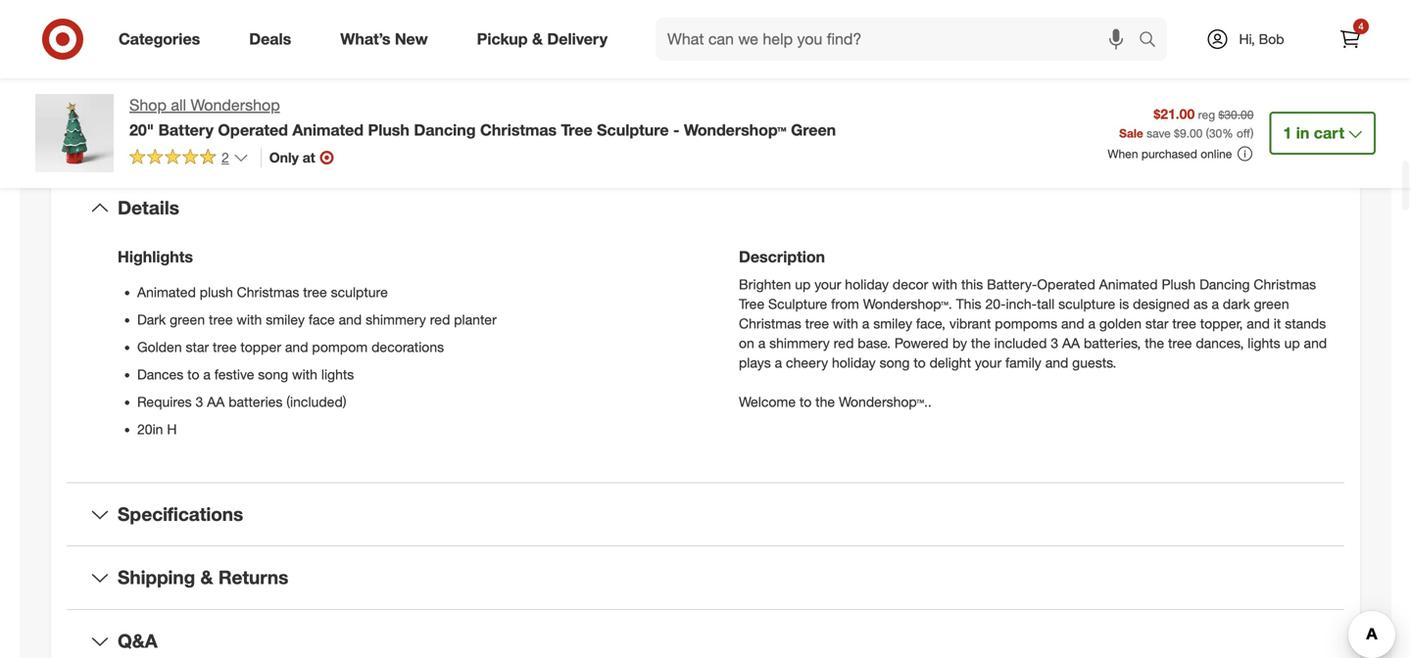 Task type: describe. For each thing, give the bounding box(es) containing it.
q&a button
[[67, 610, 1344, 659]]

at
[[303, 149, 315, 166]]

dancing inside the shop all wondershop 20" battery operated animated plush dancing christmas tree sculpture - wondershop™ green
[[414, 120, 476, 139]]

item
[[740, 117, 787, 145]]

1 vertical spatial 3
[[196, 393, 203, 410]]

and right face
[[339, 311, 362, 328]]

categories
[[119, 29, 200, 49]]

with up the topper
[[237, 311, 262, 328]]

decor
[[893, 276, 928, 293]]

1 vertical spatial up
[[1284, 335, 1300, 352]]

red inside the brighten up your holiday decor with this battery-operated animated plush dancing christmas tree sculpture from wondershop™. this 20-inch-tall sculpture is designed as a dark green christmas tree with a smiley face, vibrant pompoms and a golden star tree topper, and it stands on a shimmery red base. powered by the included 3 aa batteries, the tree dances, lights up and plays a cheery holiday song to delight your family and guests.
[[834, 335, 854, 352]]

4
[[1358, 20, 1364, 32]]

1 vertical spatial aa
[[207, 393, 225, 410]]

delivery
[[547, 29, 608, 49]]

0 vertical spatial up
[[795, 276, 811, 293]]

shop
[[129, 96, 167, 115]]

%
[[1222, 126, 1233, 141]]

this
[[956, 295, 981, 313]]

pickup & delivery
[[477, 29, 608, 49]]

categories link
[[102, 18, 225, 61]]

& for pickup
[[532, 29, 543, 49]]

1 vertical spatial lights
[[321, 366, 354, 383]]

tree inside the shop all wondershop 20" battery operated animated plush dancing christmas tree sculpture - wondershop™ green
[[561, 120, 593, 139]]

pickup & delivery link
[[460, 18, 632, 61]]

9.00
[[1180, 126, 1203, 141]]

0 horizontal spatial smiley
[[266, 311, 305, 328]]

$21.00 reg $30.00 sale save $ 9.00 ( 30 % off )
[[1119, 105, 1254, 141]]

sculpture inside the brighten up your holiday decor with this battery-operated animated plush dancing christmas tree sculpture from wondershop™. this 20-inch-tall sculpture is designed as a dark green christmas tree with a smiley face, vibrant pompoms and a golden star tree topper, and it stands on a shimmery red base. powered by the included 3 aa batteries, the tree dances, lights up and plays a cheery holiday song to delight your family and guests.
[[1058, 295, 1115, 313]]

this inside the brighten up your holiday decor with this battery-operated animated plush dancing christmas tree sculpture from wondershop™. this 20-inch-tall sculpture is designed as a dark green christmas tree with a smiley face, vibrant pompoms and a golden star tree topper, and it stands on a shimmery red base. powered by the included 3 aa batteries, the tree dances, lights up and plays a cheery holiday song to delight your family and guests.
[[961, 276, 983, 293]]

with up (included)
[[292, 366, 317, 383]]

advertisement region
[[729, 0, 1376, 33]]

dark
[[1223, 295, 1250, 313]]

a right the as
[[1212, 295, 1219, 313]]

brighten up your holiday decor with this battery-operated animated plush dancing christmas tree sculpture from wondershop™. this 20-inch-tall sculpture is designed as a dark green christmas tree with a smiley face, vibrant pompoms and a golden star tree topper, and it stands on a shimmery red base. powered by the included 3 aa batteries, the tree dances, lights up and plays a cheery holiday song to delight your family and guests.
[[739, 276, 1327, 371]]

wondershop™..
[[839, 393, 932, 410]]

hi, bob
[[1239, 30, 1284, 48]]

operated inside the shop all wondershop 20" battery operated animated plush dancing christmas tree sculpture - wondershop™ green
[[218, 120, 288, 139]]

pickup
[[477, 29, 528, 49]]

returns
[[218, 567, 288, 589]]

hi,
[[1239, 30, 1255, 48]]

and down stands
[[1304, 335, 1327, 352]]

welcome to the wondershop™..
[[739, 393, 932, 410]]

battery-
[[987, 276, 1037, 293]]

20-
[[985, 295, 1006, 313]]

deals
[[249, 29, 291, 49]]

by
[[952, 335, 967, 352]]

green
[[791, 120, 836, 139]]

dances
[[137, 366, 183, 383]]

all
[[171, 96, 186, 115]]

and up batteries,
[[1061, 315, 1084, 332]]

what's new link
[[324, 18, 452, 61]]

only at
[[269, 149, 315, 166]]

sale
[[1119, 126, 1143, 141]]

delight
[[930, 354, 971, 371]]

and right family
[[1045, 354, 1068, 371]]

(included)
[[286, 393, 346, 410]]

christmas right plush
[[237, 284, 299, 301]]

0 horizontal spatial the
[[815, 393, 835, 410]]

0 horizontal spatial star
[[186, 338, 209, 356]]

cart
[[1314, 123, 1344, 143]]

what's new
[[340, 29, 428, 49]]

what's
[[340, 29, 390, 49]]

a up batteries,
[[1088, 315, 1096, 332]]

-
[[673, 120, 680, 139]]

wondershop™.
[[863, 295, 952, 313]]

0 horizontal spatial animated
[[137, 284, 196, 301]]

it
[[1274, 315, 1281, 332]]

when purchased online
[[1108, 147, 1232, 161]]

a left festive
[[203, 366, 211, 383]]

1 horizontal spatial your
[[975, 354, 1002, 371]]

3 inside the brighten up your holiday decor with this battery-operated animated plush dancing christmas tree sculpture from wondershop™. this 20-inch-tall sculpture is designed as a dark green christmas tree with a smiley face, vibrant pompoms and a golden star tree topper, and it stands on a shimmery red base. powered by the included 3 aa batteries, the tree dances, lights up and plays a cheery holiday song to delight your family and guests.
[[1051, 335, 1058, 352]]

batteries
[[229, 393, 283, 410]]

battery
[[158, 120, 214, 139]]

powered
[[895, 335, 949, 352]]

bob
[[1259, 30, 1284, 48]]

a up 'base.'
[[862, 315, 870, 332]]

topper
[[240, 338, 281, 356]]

dancing inside the brighten up your holiday decor with this battery-operated animated plush dancing christmas tree sculpture from wondershop™. this 20-inch-tall sculpture is designed as a dark green christmas tree with a smiley face, vibrant pompoms and a golden star tree topper, and it stands on a shimmery red base. powered by the included 3 aa batteries, the tree dances, lights up and plays a cheery holiday song to delight your family and guests.
[[1200, 276, 1250, 293]]

tree left dances,
[[1168, 335, 1192, 352]]

$21.00
[[1154, 105, 1195, 123]]

1
[[1283, 123, 1292, 143]]

plush inside the brighten up your holiday decor with this battery-operated animated plush dancing christmas tree sculpture from wondershop™. this 20-inch-tall sculpture is designed as a dark green christmas tree with a smiley face, vibrant pompoms and a golden star tree topper, and it stands on a shimmery red base. powered by the included 3 aa batteries, the tree dances, lights up and plays a cheery holiday song to delight your family and guests.
[[1162, 276, 1196, 293]]

)
[[1251, 126, 1254, 141]]

designed
[[1133, 295, 1190, 313]]

search
[[1130, 31, 1177, 51]]

when
[[1108, 147, 1138, 161]]

purchased
[[1141, 147, 1197, 161]]

dark
[[137, 311, 166, 328]]

festive
[[214, 366, 254, 383]]

highlights
[[118, 247, 193, 266]]

requires
[[137, 393, 192, 410]]

tree down plush
[[209, 311, 233, 328]]

on
[[739, 335, 754, 352]]

face,
[[916, 315, 946, 332]]

save
[[1147, 126, 1171, 141]]

off
[[1237, 126, 1251, 141]]

as
[[1194, 295, 1208, 313]]

1 vertical spatial holiday
[[832, 354, 876, 371]]

details button
[[67, 177, 1344, 239]]

1 horizontal spatial the
[[971, 335, 991, 352]]

shimmery inside the brighten up your holiday decor with this battery-operated animated plush dancing christmas tree sculpture from wondershop™. this 20-inch-tall sculpture is designed as a dark green christmas tree with a smiley face, vibrant pompoms and a golden star tree topper, and it stands on a shimmery red base. powered by the included 3 aa batteries, the tree dances, lights up and plays a cheery holiday song to delight your family and guests.
[[769, 335, 830, 352]]

sculpture inside the brighten up your holiday decor with this battery-operated animated plush dancing christmas tree sculpture from wondershop™. this 20-inch-tall sculpture is designed as a dark green christmas tree with a smiley face, vibrant pompoms and a golden star tree topper, and it stands on a shimmery red base. powered by the included 3 aa batteries, the tree dances, lights up and plays a cheery holiday song to delight your family and guests.
[[768, 295, 827, 313]]

only
[[269, 149, 299, 166]]

golden
[[137, 338, 182, 356]]

a right on
[[758, 335, 766, 352]]

operated inside the brighten up your holiday decor with this battery-operated animated plush dancing christmas tree sculpture from wondershop™. this 20-inch-tall sculpture is designed as a dark green christmas tree with a smiley face, vibrant pompoms and a golden star tree topper, and it stands on a shimmery red base. powered by the included 3 aa batteries, the tree dances, lights up and plays a cheery holiday song to delight your family and guests.
[[1037, 276, 1095, 293]]

2 horizontal spatial the
[[1145, 335, 1164, 352]]

welcome
[[739, 393, 796, 410]]

4 link
[[1329, 18, 1372, 61]]

$30.00
[[1218, 107, 1254, 122]]

reg
[[1198, 107, 1215, 122]]

animated inside the brighten up your holiday decor with this battery-operated animated plush dancing christmas tree sculpture from wondershop™. this 20-inch-tall sculpture is designed as a dark green christmas tree with a smiley face, vibrant pompoms and a golden star tree topper, and it stands on a shimmery red base. powered by the included 3 aa batteries, the tree dances, lights up and plays a cheery holiday song to delight your family and guests.
[[1099, 276, 1158, 293]]

search button
[[1130, 18, 1177, 65]]

shipping & returns button
[[67, 547, 1344, 609]]



Task type: vqa. For each thing, say whether or not it's contained in the screenshot.
WHEN PURCHASED ONLINE
yes



Task type: locate. For each thing, give the bounding box(es) containing it.
wondershop
[[191, 96, 280, 115]]

plush down what's new link
[[368, 120, 410, 139]]

0 vertical spatial aa
[[1062, 335, 1080, 352]]

the down designed
[[1145, 335, 1164, 352]]

your up the from
[[815, 276, 841, 293]]

family
[[1005, 354, 1041, 371]]

specifications
[[118, 503, 243, 526]]

1 horizontal spatial lights
[[1248, 335, 1280, 352]]

1 horizontal spatial smiley
[[873, 315, 912, 332]]

operated up tall
[[1037, 276, 1095, 293]]

0 vertical spatial operated
[[218, 120, 288, 139]]

0 horizontal spatial to
[[187, 366, 199, 383]]

lights down it
[[1248, 335, 1280, 352]]

green right dark
[[170, 311, 205, 328]]

to for welcome to the wondershop™..
[[800, 393, 812, 410]]

aa up guests.
[[1062, 335, 1080, 352]]

red left 'base.'
[[834, 335, 854, 352]]

shimmery
[[366, 311, 426, 328], [769, 335, 830, 352]]

1 vertical spatial operated
[[1037, 276, 1095, 293]]

holiday
[[845, 276, 889, 293], [832, 354, 876, 371]]

operated down wondershop
[[218, 120, 288, 139]]

dances,
[[1196, 335, 1244, 352]]

0 vertical spatial sculpture
[[597, 120, 669, 139]]

and down dark green tree with smiley face and shimmery red planter
[[285, 338, 308, 356]]

song down 'base.'
[[880, 354, 910, 371]]

0 horizontal spatial plush
[[368, 120, 410, 139]]

this
[[695, 117, 734, 145], [961, 276, 983, 293]]

to down "powered"
[[914, 354, 926, 371]]

shop all wondershop 20" battery operated animated plush dancing christmas tree sculpture - wondershop™ green
[[129, 96, 836, 139]]

holiday up the from
[[845, 276, 889, 293]]

details
[[118, 197, 179, 219]]

0 horizontal spatial operated
[[218, 120, 288, 139]]

0 horizontal spatial &
[[200, 567, 213, 589]]

0 vertical spatial lights
[[1248, 335, 1280, 352]]

1 vertical spatial shimmery
[[769, 335, 830, 352]]

to inside the brighten up your holiday decor with this battery-operated animated plush dancing christmas tree sculpture from wondershop™. this 20-inch-tall sculpture is designed as a dark green christmas tree with a smiley face, vibrant pompoms and a golden star tree topper, and it stands on a shimmery red base. powered by the included 3 aa batteries, the tree dances, lights up and plays a cheery holiday song to delight your family and guests.
[[914, 354, 926, 371]]

0 horizontal spatial sculpture
[[331, 284, 388, 301]]

from
[[831, 295, 859, 313]]

your left family
[[975, 354, 1002, 371]]

0 vertical spatial star
[[1145, 315, 1169, 332]]

plush
[[368, 120, 410, 139], [1162, 276, 1196, 293]]

0 vertical spatial this
[[695, 117, 734, 145]]

1 vertical spatial plush
[[1162, 276, 1196, 293]]

up down description
[[795, 276, 811, 293]]

3 right included
[[1051, 335, 1058, 352]]

topper,
[[1200, 315, 1243, 332]]

& right pickup
[[532, 29, 543, 49]]

& for shipping
[[200, 567, 213, 589]]

animated up dark
[[137, 284, 196, 301]]

new
[[395, 29, 428, 49]]

0 horizontal spatial song
[[258, 366, 288, 383]]

1 horizontal spatial sculpture
[[1058, 295, 1115, 313]]

star right golden
[[186, 338, 209, 356]]

1 vertical spatial tree
[[739, 295, 764, 313]]

up
[[795, 276, 811, 293], [1284, 335, 1300, 352]]

shimmery up cheery
[[769, 335, 830, 352]]

0 vertical spatial dancing
[[414, 120, 476, 139]]

1 horizontal spatial 3
[[1051, 335, 1058, 352]]

1 horizontal spatial star
[[1145, 315, 1169, 332]]

and left it
[[1247, 315, 1270, 332]]

about this item
[[624, 117, 787, 145]]

shimmery up the decorations
[[366, 311, 426, 328]]

animated inside the shop all wondershop 20" battery operated animated plush dancing christmas tree sculpture - wondershop™ green
[[292, 120, 364, 139]]

0 horizontal spatial dancing
[[414, 120, 476, 139]]

animated up at
[[292, 120, 364, 139]]

(
[[1206, 126, 1209, 141]]

dancing down new
[[414, 120, 476, 139]]

2 horizontal spatial animated
[[1099, 276, 1158, 293]]

included
[[994, 335, 1047, 352]]

1 in cart for 20" battery operated animated plush dancing christmas tree sculpture - wondershop™ green element
[[1283, 123, 1344, 143]]

plush up designed
[[1162, 276, 1196, 293]]

dancing up dark
[[1200, 276, 1250, 293]]

1 vertical spatial dancing
[[1200, 276, 1250, 293]]

0 vertical spatial your
[[815, 276, 841, 293]]

star down designed
[[1145, 315, 1169, 332]]

tree left about on the left top of the page
[[561, 120, 593, 139]]

$
[[1174, 126, 1180, 141]]

vibrant
[[949, 315, 991, 332]]

0 horizontal spatial sculpture
[[597, 120, 669, 139]]

1 horizontal spatial aa
[[1062, 335, 1080, 352]]

star
[[1145, 315, 1169, 332], [186, 338, 209, 356]]

0 horizontal spatial 3
[[196, 393, 203, 410]]

20"
[[129, 120, 154, 139]]

1 horizontal spatial to
[[800, 393, 812, 410]]

sculpture left -
[[597, 120, 669, 139]]

0 vertical spatial shimmery
[[366, 311, 426, 328]]

animated
[[292, 120, 364, 139], [1099, 276, 1158, 293], [137, 284, 196, 301]]

20in
[[137, 421, 163, 438]]

up down stands
[[1284, 335, 1300, 352]]

sculpture down the brighten
[[768, 295, 827, 313]]

to right "dances"
[[187, 366, 199, 383]]

cheery
[[786, 354, 828, 371]]

to right welcome
[[800, 393, 812, 410]]

tree down the as
[[1172, 315, 1196, 332]]

dances to a festive song with lights
[[137, 366, 354, 383]]

green up it
[[1254, 295, 1289, 313]]

tree inside the brighten up your holiday decor with this battery-operated animated plush dancing christmas tree sculpture from wondershop™. this 20-inch-tall sculpture is designed as a dark green christmas tree with a smiley face, vibrant pompoms and a golden star tree topper, and it stands on a shimmery red base. powered by the included 3 aa batteries, the tree dances, lights up and plays a cheery holiday song to delight your family and guests.
[[739, 295, 764, 313]]

batteries,
[[1084, 335, 1141, 352]]

1 vertical spatial sculpture
[[768, 295, 827, 313]]

lights down pompom
[[321, 366, 354, 383]]

to for dances to a festive song with lights
[[187, 366, 199, 383]]

1 horizontal spatial sculpture
[[768, 295, 827, 313]]

0 vertical spatial red
[[430, 311, 450, 328]]

aa down festive
[[207, 393, 225, 410]]

1 horizontal spatial dancing
[[1200, 276, 1250, 293]]

golden star tree topper and pompom decorations
[[137, 338, 444, 356]]

smiley up golden star tree topper and pompom decorations
[[266, 311, 305, 328]]

operated
[[218, 120, 288, 139], [1037, 276, 1095, 293]]

0 horizontal spatial tree
[[561, 120, 593, 139]]

the down cheery
[[815, 393, 835, 410]]

1 vertical spatial star
[[186, 338, 209, 356]]

smiley inside the brighten up your holiday decor with this battery-operated animated plush dancing christmas tree sculpture from wondershop™. this 20-inch-tall sculpture is designed as a dark green christmas tree with a smiley face, vibrant pompoms and a golden star tree topper, and it stands on a shimmery red base. powered by the included 3 aa batteries, the tree dances, lights up and plays a cheery holiday song to delight your family and guests.
[[873, 315, 912, 332]]

1 horizontal spatial plush
[[1162, 276, 1196, 293]]

1 horizontal spatial green
[[1254, 295, 1289, 313]]

0 horizontal spatial your
[[815, 276, 841, 293]]

the right by
[[971, 335, 991, 352]]

What can we help you find? suggestions appear below search field
[[656, 18, 1144, 61]]

& left returns
[[200, 567, 213, 589]]

0 vertical spatial 3
[[1051, 335, 1058, 352]]

shipping
[[118, 567, 195, 589]]

animated up is
[[1099, 276, 1158, 293]]

0 horizontal spatial lights
[[321, 366, 354, 383]]

stands
[[1285, 315, 1326, 332]]

aa
[[1062, 335, 1080, 352], [207, 393, 225, 410]]

decorations
[[372, 338, 444, 356]]

christmas
[[480, 120, 557, 139], [1254, 276, 1316, 293], [237, 284, 299, 301], [739, 315, 801, 332]]

smiley down wondershop™.
[[873, 315, 912, 332]]

tree down the brighten
[[739, 295, 764, 313]]

aa inside the brighten up your holiday decor with this battery-operated animated plush dancing christmas tree sculpture from wondershop™. this 20-inch-tall sculpture is designed as a dark green christmas tree with a smiley face, vibrant pompoms and a golden star tree topper, and it stands on a shimmery red base. powered by the included 3 aa batteries, the tree dances, lights up and plays a cheery holiday song to delight your family and guests.
[[1062, 335, 1080, 352]]

holiday down 'base.'
[[832, 354, 876, 371]]

with down the from
[[833, 315, 858, 332]]

2 horizontal spatial to
[[914, 354, 926, 371]]

smiley
[[266, 311, 305, 328], [873, 315, 912, 332]]

1 in cart
[[1283, 123, 1344, 143]]

base.
[[858, 335, 891, 352]]

30
[[1209, 126, 1222, 141]]

1 horizontal spatial operated
[[1037, 276, 1095, 293]]

2
[[221, 149, 229, 166]]

in
[[1296, 123, 1310, 143]]

1 vertical spatial red
[[834, 335, 854, 352]]

tree up cheery
[[805, 315, 829, 332]]

red
[[430, 311, 450, 328], [834, 335, 854, 352]]

animated plush christmas tree sculpture
[[137, 284, 388, 301]]

&
[[532, 29, 543, 49], [200, 567, 213, 589]]

0 horizontal spatial this
[[695, 117, 734, 145]]

lights
[[1248, 335, 1280, 352], [321, 366, 354, 383]]

deals link
[[232, 18, 316, 61]]

plush
[[200, 284, 233, 301]]

star inside the brighten up your holiday decor with this battery-operated animated plush dancing christmas tree sculpture from wondershop™. this 20-inch-tall sculpture is designed as a dark green christmas tree with a smiley face, vibrant pompoms and a golden star tree topper, and it stands on a shimmery red base. powered by the included 3 aa batteries, the tree dances, lights up and plays a cheery holiday song to delight your family and guests.
[[1145, 315, 1169, 332]]

0 horizontal spatial shimmery
[[366, 311, 426, 328]]

1 horizontal spatial song
[[880, 354, 910, 371]]

tree up dark green tree with smiley face and shimmery red planter
[[303, 284, 327, 301]]

plays
[[739, 354, 771, 371]]

1 horizontal spatial shimmery
[[769, 335, 830, 352]]

green inside the brighten up your holiday decor with this battery-operated animated plush dancing christmas tree sculpture from wondershop™. this 20-inch-tall sculpture is designed as a dark green christmas tree with a smiley face, vibrant pompoms and a golden star tree topper, and it stands on a shimmery red base. powered by the included 3 aa batteries, the tree dances, lights up and plays a cheery holiday song to delight your family and guests.
[[1254, 295, 1289, 313]]

2 link
[[129, 148, 249, 170]]

this up this at the right
[[961, 276, 983, 293]]

this right -
[[695, 117, 734, 145]]

1 horizontal spatial this
[[961, 276, 983, 293]]

pompoms
[[995, 315, 1057, 332]]

christmas up it
[[1254, 276, 1316, 293]]

description
[[739, 247, 825, 266]]

1 vertical spatial &
[[200, 567, 213, 589]]

specifications button
[[67, 484, 1344, 546]]

1 vertical spatial this
[[961, 276, 983, 293]]

0 horizontal spatial green
[[170, 311, 205, 328]]

song down the topper
[[258, 366, 288, 383]]

is
[[1119, 295, 1129, 313]]

face
[[309, 311, 335, 328]]

0 vertical spatial tree
[[561, 120, 593, 139]]

sculpture up face
[[331, 284, 388, 301]]

1 horizontal spatial tree
[[739, 295, 764, 313]]

sponsored
[[1318, 35, 1376, 50]]

about
[[624, 117, 688, 145]]

h
[[167, 421, 177, 438]]

0 horizontal spatial aa
[[207, 393, 225, 410]]

song inside the brighten up your holiday decor with this battery-operated animated plush dancing christmas tree sculpture from wondershop™. this 20-inch-tall sculpture is designed as a dark green christmas tree with a smiley face, vibrant pompoms and a golden star tree topper, and it stands on a shimmery red base. powered by the included 3 aa batteries, the tree dances, lights up and plays a cheery holiday song to delight your family and guests.
[[880, 354, 910, 371]]

1 horizontal spatial up
[[1284, 335, 1300, 352]]

with up this at the right
[[932, 276, 957, 293]]

0 horizontal spatial up
[[795, 276, 811, 293]]

a right plays
[[775, 354, 782, 371]]

guests.
[[1072, 354, 1116, 371]]

christmas up on
[[739, 315, 801, 332]]

sculpture inside the shop all wondershop 20" battery operated animated plush dancing christmas tree sculpture - wondershop™ green
[[597, 120, 669, 139]]

sculpture
[[597, 120, 669, 139], [768, 295, 827, 313]]

the
[[971, 335, 991, 352], [1145, 335, 1164, 352], [815, 393, 835, 410]]

plush inside the shop all wondershop 20" battery operated animated plush dancing christmas tree sculpture - wondershop™ green
[[368, 120, 410, 139]]

1 horizontal spatial animated
[[292, 120, 364, 139]]

red left the planter
[[430, 311, 450, 328]]

0 horizontal spatial red
[[430, 311, 450, 328]]

& inside dropdown button
[[200, 567, 213, 589]]

wondershop™
[[684, 120, 787, 139]]

sculpture left is
[[1058, 295, 1115, 313]]

1 horizontal spatial &
[[532, 29, 543, 49]]

lights inside the brighten up your holiday decor with this battery-operated animated plush dancing christmas tree sculpture from wondershop™. this 20-inch-tall sculpture is designed as a dark green christmas tree with a smiley face, vibrant pompoms and a golden star tree topper, and it stands on a shimmery red base. powered by the included 3 aa batteries, the tree dances, lights up and plays a cheery holiday song to delight your family and guests.
[[1248, 335, 1280, 352]]

christmas inside the shop all wondershop 20" battery operated animated plush dancing christmas tree sculpture - wondershop™ green
[[480, 120, 557, 139]]

christmas down pickup
[[480, 120, 557, 139]]

image of 20" battery operated animated plush dancing christmas tree sculpture - wondershop™ green image
[[35, 94, 114, 172]]

1 vertical spatial your
[[975, 354, 1002, 371]]

1 horizontal spatial red
[[834, 335, 854, 352]]

20in h
[[137, 421, 177, 438]]

dark green tree with smiley face and shimmery red planter
[[137, 311, 497, 328]]

pompom
[[312, 338, 368, 356]]

0 vertical spatial holiday
[[845, 276, 889, 293]]

0 vertical spatial plush
[[368, 120, 410, 139]]

tree up festive
[[213, 338, 237, 356]]

3 right requires
[[196, 393, 203, 410]]

0 vertical spatial &
[[532, 29, 543, 49]]



